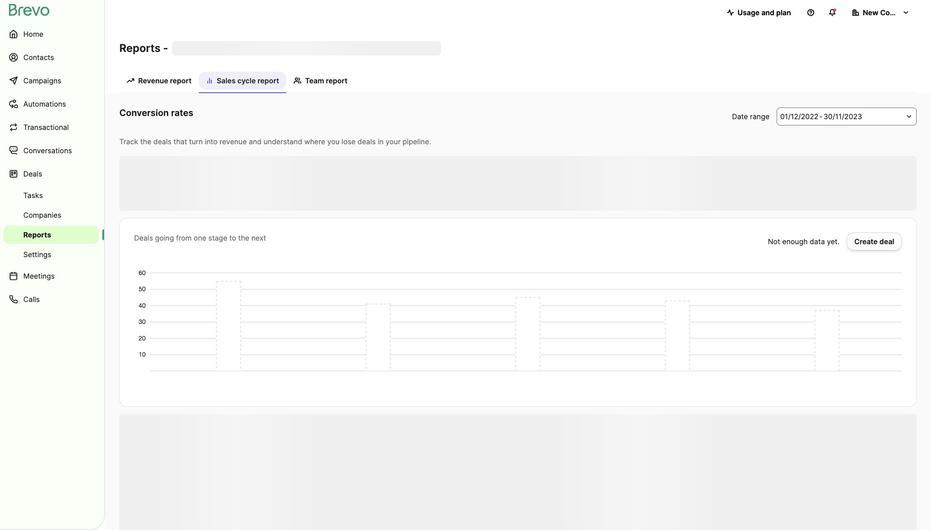 Task type: describe. For each thing, give the bounding box(es) containing it.
transactional
[[23, 123, 69, 132]]

reports for reports -
[[119, 42, 160, 55]]

usage and plan
[[738, 8, 791, 17]]

going
[[155, 234, 174, 243]]

report for revenue report
[[170, 76, 192, 85]]

reports for reports
[[23, 231, 51, 240]]

0 vertical spatial the
[[140, 137, 151, 146]]

team report link
[[286, 72, 355, 92]]

your
[[386, 137, 401, 146]]

1 vertical spatial the
[[238, 234, 249, 243]]

data
[[810, 237, 825, 246]]

- for 01/12/2022
[[819, 112, 823, 121]]

home link
[[4, 23, 99, 45]]

campaigns
[[23, 76, 61, 85]]

settings
[[23, 250, 51, 259]]

sales
[[217, 76, 236, 85]]

1 deals from the left
[[153, 137, 172, 146]]

deals going from one stage to the next
[[134, 234, 266, 243]]

revenue report link
[[119, 72, 199, 92]]

next
[[251, 234, 266, 243]]

deals for deals
[[23, 170, 42, 179]]

companies
[[23, 211, 61, 220]]

usage and plan button
[[720, 4, 798, 22]]

revenue report
[[138, 76, 192, 85]]

contacts link
[[4, 47, 99, 68]]

revenue
[[220, 137, 247, 146]]

deals link
[[4, 163, 99, 185]]

create deal
[[855, 237, 894, 246]]

calls link
[[4, 289, 99, 311]]

team
[[305, 76, 324, 85]]

deal
[[880, 237, 894, 246]]

tasks
[[23, 191, 43, 200]]

lose
[[342, 137, 356, 146]]

sales cycle report
[[217, 76, 279, 85]]

date range
[[732, 112, 770, 121]]

- for reports
[[163, 42, 168, 55]]

2 report from the left
[[258, 76, 279, 85]]

transactional link
[[4, 117, 99, 138]]

not
[[768, 237, 780, 246]]

reports -
[[119, 42, 168, 55]]

track
[[119, 137, 138, 146]]

automations link
[[4, 93, 99, 115]]

usage
[[738, 8, 760, 17]]

settings link
[[4, 246, 99, 264]]

new company
[[863, 8, 913, 17]]

stage
[[208, 234, 227, 243]]

automations
[[23, 100, 66, 109]]

plan
[[776, 8, 791, 17]]

reports link
[[4, 226, 99, 244]]

range
[[750, 112, 770, 121]]

track the deals that turn into revenue and understand where you lose deals in your pipeline.
[[119, 137, 431, 146]]

1 vertical spatial and
[[249, 137, 262, 146]]

30/11/2023
[[824, 112, 862, 121]]



Task type: locate. For each thing, give the bounding box(es) containing it.
meetings
[[23, 272, 55, 281]]

in
[[378, 137, 384, 146]]

1 vertical spatial deals
[[134, 234, 153, 243]]

reports
[[119, 42, 160, 55], [23, 231, 51, 240]]

report for team report
[[326, 76, 348, 85]]

report
[[170, 76, 192, 85], [258, 76, 279, 85], [326, 76, 348, 85]]

and inside usage and plan button
[[762, 8, 775, 17]]

1 horizontal spatial report
[[258, 76, 279, 85]]

- up revenue report
[[163, 42, 168, 55]]

1 horizontal spatial reports
[[119, 42, 160, 55]]

new company button
[[845, 4, 917, 22]]

new
[[863, 8, 879, 17]]

deals up tasks
[[23, 170, 42, 179]]

deals inside deals link
[[23, 170, 42, 179]]

1 horizontal spatial -
[[819, 112, 823, 121]]

team report
[[305, 76, 348, 85]]

campaigns link
[[4, 70, 99, 92]]

0 vertical spatial deals
[[23, 170, 42, 179]]

yet.
[[827, 237, 840, 246]]

company
[[880, 8, 913, 17]]

01/12/2022
[[780, 112, 819, 121]]

conversion rates
[[119, 108, 193, 118]]

one
[[194, 234, 206, 243]]

1 horizontal spatial and
[[762, 8, 775, 17]]

tasks link
[[4, 187, 99, 205]]

reports up settings
[[23, 231, 51, 240]]

0 horizontal spatial and
[[249, 137, 262, 146]]

calls
[[23, 295, 40, 304]]

0 horizontal spatial report
[[170, 76, 192, 85]]

home
[[23, 30, 43, 39]]

conversations
[[23, 146, 72, 155]]

the right 'to' at the left top of page
[[238, 234, 249, 243]]

0 horizontal spatial -
[[163, 42, 168, 55]]

3 report from the left
[[326, 76, 348, 85]]

report right the revenue
[[170, 76, 192, 85]]

cycle
[[237, 76, 256, 85]]

01/12/2022 - 30/11/2023
[[780, 112, 862, 121]]

conversion
[[119, 108, 169, 118]]

1 vertical spatial reports
[[23, 231, 51, 240]]

0 horizontal spatial the
[[140, 137, 151, 146]]

where
[[304, 137, 325, 146]]

that
[[174, 137, 187, 146]]

report right team
[[326, 76, 348, 85]]

from
[[176, 234, 192, 243]]

sales cycle report link
[[199, 72, 286, 93]]

0 vertical spatial and
[[762, 8, 775, 17]]

and
[[762, 8, 775, 17], [249, 137, 262, 146]]

the
[[140, 137, 151, 146], [238, 234, 249, 243]]

to
[[229, 234, 236, 243]]

you
[[327, 137, 340, 146]]

deals left that
[[153, 137, 172, 146]]

1 horizontal spatial deals
[[134, 234, 153, 243]]

understand
[[264, 137, 302, 146]]

1 horizontal spatial deals
[[358, 137, 376, 146]]

create
[[855, 237, 878, 246]]

into
[[205, 137, 218, 146]]

tab list
[[119, 72, 917, 93]]

and left plan
[[762, 8, 775, 17]]

turn
[[189, 137, 203, 146]]

deals left in
[[358, 137, 376, 146]]

2 horizontal spatial report
[[326, 76, 348, 85]]

enough
[[782, 237, 808, 246]]

deals
[[153, 137, 172, 146], [358, 137, 376, 146]]

- right 01/12/2022
[[819, 112, 823, 121]]

0 vertical spatial reports
[[119, 42, 160, 55]]

0 horizontal spatial reports
[[23, 231, 51, 240]]

date
[[732, 112, 748, 121]]

0 horizontal spatial deals
[[23, 170, 42, 179]]

the right track
[[140, 137, 151, 146]]

0 vertical spatial -
[[163, 42, 168, 55]]

not enough data yet.
[[768, 237, 840, 246]]

2 deals from the left
[[358, 137, 376, 146]]

companies link
[[4, 206, 99, 224]]

deals for deals going from one stage to the next
[[134, 234, 153, 243]]

meetings link
[[4, 266, 99, 287]]

1 horizontal spatial the
[[238, 234, 249, 243]]

report right cycle
[[258, 76, 279, 85]]

tab list containing revenue report
[[119, 72, 917, 93]]

conversations link
[[4, 140, 99, 162]]

pipeline.
[[403, 137, 431, 146]]

contacts
[[23, 53, 54, 62]]

deals left going
[[134, 234, 153, 243]]

create deal button
[[847, 233, 902, 251]]

-
[[163, 42, 168, 55], [819, 112, 823, 121]]

1 vertical spatial -
[[819, 112, 823, 121]]

revenue
[[138, 76, 168, 85]]

rates
[[171, 108, 193, 118]]

reports up the revenue
[[119, 42, 160, 55]]

0 horizontal spatial deals
[[153, 137, 172, 146]]

and right revenue
[[249, 137, 262, 146]]

deals
[[23, 170, 42, 179], [134, 234, 153, 243]]

1 report from the left
[[170, 76, 192, 85]]



Task type: vqa. For each thing, say whether or not it's contained in the screenshot.
the topmost the left___8yvYj image
no



